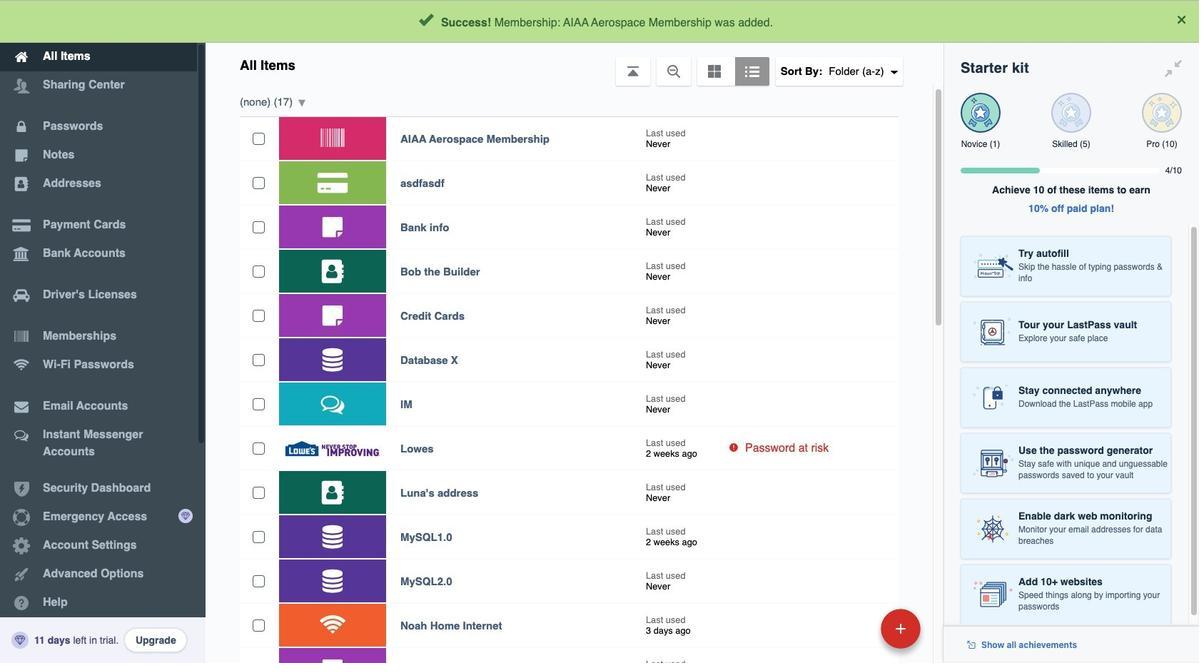 Task type: describe. For each thing, give the bounding box(es) containing it.
vault options navigation
[[206, 43, 944, 86]]

search my vault text field
[[338, 6, 909, 37]]



Task type: locate. For each thing, give the bounding box(es) containing it.
new item navigation
[[783, 605, 930, 663]]

alert
[[0, 0, 1199, 43]]

new item element
[[783, 608, 926, 649]]

main navigation navigation
[[0, 0, 206, 663]]

Search search field
[[338, 6, 909, 37]]



Task type: vqa. For each thing, say whether or not it's contained in the screenshot.
New item image
no



